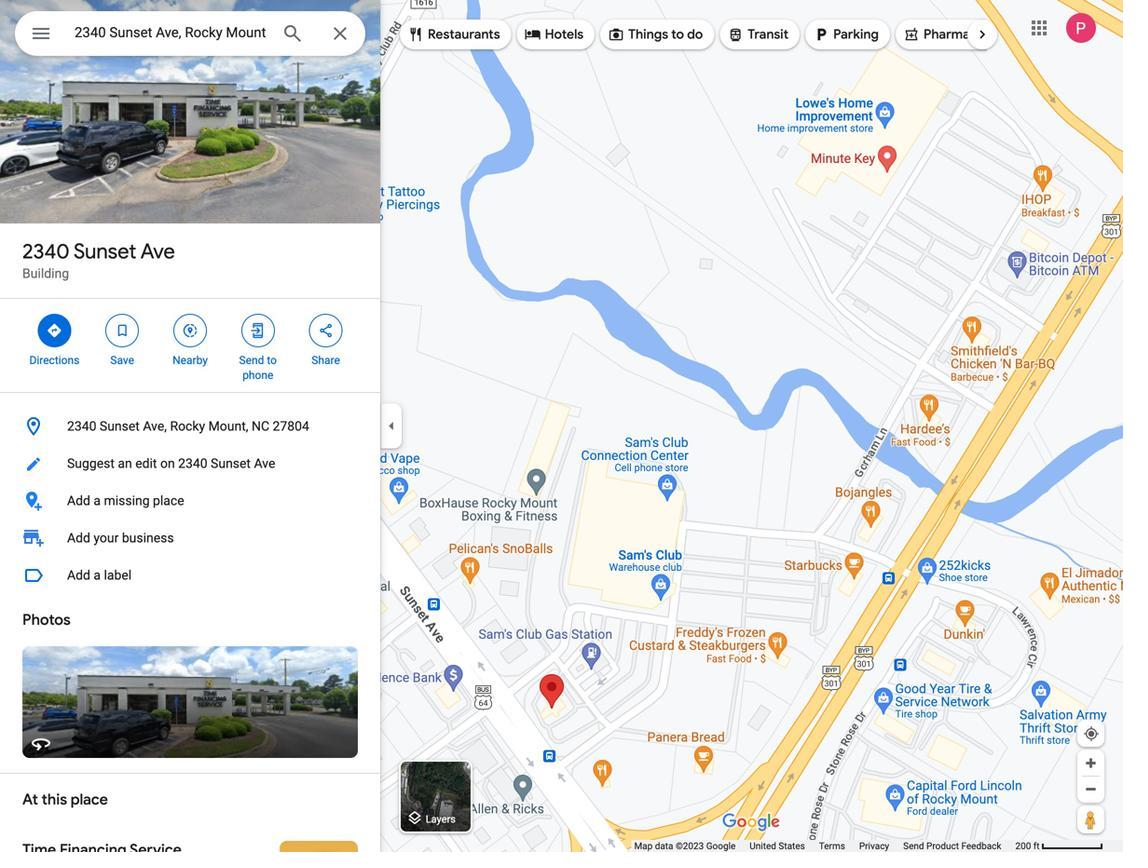 Task type: locate. For each thing, give the bounding box(es) containing it.
transit
[[748, 26, 789, 43]]

add
[[67, 494, 90, 509], [67, 531, 90, 546], [67, 568, 90, 583]]

0 horizontal spatial place
[[71, 791, 108, 810]]

to inside  things to do
[[671, 26, 684, 43]]

add left your
[[67, 531, 90, 546]]

2340 up suggest
[[67, 419, 96, 434]]

a left label
[[94, 568, 101, 583]]

send to phone
[[239, 354, 277, 382]]

data
[[655, 841, 673, 852]]

add a missing place button
[[0, 483, 380, 520]]

send up phone on the left of the page
[[239, 354, 264, 367]]

suggest
[[67, 456, 115, 472]]

ft
[[1034, 841, 1040, 852]]

2340
[[22, 239, 70, 265], [67, 419, 96, 434], [178, 456, 207, 472]]

ave
[[140, 239, 175, 265], [254, 456, 275, 472]]

0 vertical spatial to
[[671, 26, 684, 43]]

restaurants
[[428, 26, 500, 43]]

1 horizontal spatial to
[[671, 26, 684, 43]]

add left label
[[67, 568, 90, 583]]

layers
[[426, 814, 456, 826]]


[[182, 321, 199, 341]]

2340 sunset ave, rocky mount, nc 27804 button
[[0, 408, 380, 446]]

 hotels
[[524, 24, 584, 45]]

1 add from the top
[[67, 494, 90, 509]]

sunset
[[74, 239, 136, 265], [100, 419, 140, 434], [211, 456, 251, 472]]

0 horizontal spatial ave
[[140, 239, 175, 265]]

0 vertical spatial ave
[[140, 239, 175, 265]]

privacy button
[[859, 841, 889, 853]]

next page image
[[974, 26, 991, 43]]


[[30, 20, 52, 47]]

1 horizontal spatial send
[[903, 841, 924, 852]]

a for missing
[[94, 494, 101, 509]]

edit
[[135, 456, 157, 472]]

send inside send product feedback button
[[903, 841, 924, 852]]

place
[[153, 494, 184, 509], [71, 791, 108, 810]]

sunset down mount,
[[211, 456, 251, 472]]

place right the this
[[71, 791, 108, 810]]

share
[[312, 354, 340, 367]]

0 horizontal spatial to
[[267, 354, 277, 367]]

2 vertical spatial add
[[67, 568, 90, 583]]

send product feedback
[[903, 841, 1002, 852]]

None field
[[75, 21, 267, 44]]

united states button
[[750, 841, 805, 853]]

1 horizontal spatial ave
[[254, 456, 275, 472]]

2340 inside 2340 sunset ave building
[[22, 239, 70, 265]]

1 vertical spatial 2340
[[67, 419, 96, 434]]

0 vertical spatial send
[[239, 354, 264, 367]]

zoom in image
[[1084, 757, 1098, 771]]

united
[[750, 841, 776, 852]]

sunset inside 2340 sunset ave building
[[74, 239, 136, 265]]

this
[[42, 791, 67, 810]]

footer
[[634, 841, 1015, 853]]

0 vertical spatial sunset
[[74, 239, 136, 265]]

missing
[[104, 494, 150, 509]]

sunset up 
[[74, 239, 136, 265]]

2 vertical spatial 2340
[[178, 456, 207, 472]]

1 vertical spatial to
[[267, 354, 277, 367]]

available search options for this area region
[[386, 12, 1084, 57]]

2340 up 'building' at the top
[[22, 239, 70, 265]]

1 vertical spatial sunset
[[100, 419, 140, 434]]

1 a from the top
[[94, 494, 101, 509]]

0 vertical spatial place
[[153, 494, 184, 509]]

a
[[94, 494, 101, 509], [94, 568, 101, 583]]

map
[[634, 841, 653, 852]]


[[608, 24, 625, 45]]

place down on
[[153, 494, 184, 509]]

2 add from the top
[[67, 531, 90, 546]]

0 vertical spatial add
[[67, 494, 90, 509]]

0 vertical spatial a
[[94, 494, 101, 509]]

3 add from the top
[[67, 568, 90, 583]]

1 vertical spatial a
[[94, 568, 101, 583]]

1 vertical spatial ave
[[254, 456, 275, 472]]

send product feedback button
[[903, 841, 1002, 853]]

nc
[[252, 419, 269, 434]]

send for send to phone
[[239, 354, 264, 367]]

footer containing map data ©2023 google
[[634, 841, 1015, 853]]

send
[[239, 354, 264, 367], [903, 841, 924, 852]]

at
[[22, 791, 38, 810]]

add down suggest
[[67, 494, 90, 509]]

2 a from the top
[[94, 568, 101, 583]]

2340 for ave,
[[67, 419, 96, 434]]

send left product
[[903, 841, 924, 852]]


[[407, 24, 424, 45]]

terms button
[[819, 841, 845, 853]]

2340 for ave
[[22, 239, 70, 265]]

27804
[[273, 419, 309, 434]]

add a missing place
[[67, 494, 184, 509]]

2340 right on
[[178, 456, 207, 472]]

send inside send to phone
[[239, 354, 264, 367]]

 pharmacies
[[903, 24, 994, 45]]

directions
[[29, 354, 80, 367]]

sunset left ave,
[[100, 419, 140, 434]]

1 horizontal spatial place
[[153, 494, 184, 509]]

a for label
[[94, 568, 101, 583]]


[[46, 321, 63, 341]]

2340 sunset ave building
[[22, 239, 175, 281]]

map data ©2023 google
[[634, 841, 736, 852]]

 parking
[[813, 24, 879, 45]]

mount,
[[208, 419, 248, 434]]


[[250, 321, 266, 341]]

to left do on the right top
[[671, 26, 684, 43]]

to
[[671, 26, 684, 43], [267, 354, 277, 367]]

show street view coverage image
[[1078, 806, 1105, 834]]

united states
[[750, 841, 805, 852]]

hotels
[[545, 26, 584, 43]]

add a label
[[67, 568, 132, 583]]

0 vertical spatial 2340
[[22, 239, 70, 265]]

a left missing
[[94, 494, 101, 509]]

1 vertical spatial send
[[903, 841, 924, 852]]

0 horizontal spatial send
[[239, 354, 264, 367]]

1 vertical spatial add
[[67, 531, 90, 546]]

to up phone on the left of the page
[[267, 354, 277, 367]]

label
[[104, 568, 132, 583]]



Task type: describe. For each thing, give the bounding box(es) containing it.
product
[[927, 841, 959, 852]]

business
[[122, 531, 174, 546]]

states
[[779, 841, 805, 852]]

 button
[[15, 11, 67, 60]]

phone
[[243, 369, 273, 382]]

collapse side panel image
[[381, 416, 402, 437]]

2 vertical spatial sunset
[[211, 456, 251, 472]]

2340 sunset ave main content
[[0, 0, 380, 853]]

200
[[1015, 841, 1031, 852]]

google account: payton hansen  
(payton.hansen@adept.ai) image
[[1066, 13, 1096, 43]]

save
[[110, 354, 134, 367]]


[[114, 321, 131, 341]]


[[903, 24, 920, 45]]

place inside button
[[153, 494, 184, 509]]

rocky
[[170, 419, 205, 434]]

on
[[160, 456, 175, 472]]

200 ft button
[[1015, 841, 1104, 852]]

an
[[118, 456, 132, 472]]

send for send product feedback
[[903, 841, 924, 852]]

show your location image
[[1083, 726, 1100, 743]]

 transit
[[727, 24, 789, 45]]

your
[[94, 531, 119, 546]]


[[317, 321, 334, 341]]

pharmacies
[[924, 26, 994, 43]]

suggest an edit on 2340 sunset ave button
[[0, 446, 380, 483]]

photos
[[22, 611, 71, 630]]

add your business
[[67, 531, 174, 546]]

200 ft
[[1015, 841, 1040, 852]]

ave inside 2340 sunset ave building
[[140, 239, 175, 265]]


[[524, 24, 541, 45]]

nearby
[[172, 354, 208, 367]]

privacy
[[859, 841, 889, 852]]

add for add a label
[[67, 568, 90, 583]]

footer inside "google maps" 'element'
[[634, 841, 1015, 853]]

sunset for ave
[[74, 239, 136, 265]]

building
[[22, 266, 69, 281]]

zoom out image
[[1084, 783, 1098, 797]]

2340 sunset ave, rocky mount, nc 27804
[[67, 419, 309, 434]]

google maps element
[[0, 0, 1123, 853]]


[[813, 24, 830, 45]]

add for add your business
[[67, 531, 90, 546]]


[[727, 24, 744, 45]]

 restaurants
[[407, 24, 500, 45]]

©2023
[[676, 841, 704, 852]]

actions for 2340 sunset ave region
[[0, 299, 380, 392]]

terms
[[819, 841, 845, 852]]

sunset for ave,
[[100, 419, 140, 434]]

at this place
[[22, 791, 108, 810]]

feedback
[[961, 841, 1002, 852]]

parking
[[833, 26, 879, 43]]

google
[[706, 841, 736, 852]]

1 vertical spatial place
[[71, 791, 108, 810]]

ave,
[[143, 419, 167, 434]]

do
[[687, 26, 703, 43]]

ave inside button
[[254, 456, 275, 472]]

things
[[628, 26, 668, 43]]

none field inside 2340 sunset ave, rocky mount, nc 27804 field
[[75, 21, 267, 44]]

add your business link
[[0, 520, 380, 557]]

suggest an edit on 2340 sunset ave
[[67, 456, 275, 472]]

 things to do
[[608, 24, 703, 45]]

 search field
[[15, 11, 365, 60]]

add for add a missing place
[[67, 494, 90, 509]]

to inside send to phone
[[267, 354, 277, 367]]

2340 Sunset Ave, Rocky Mount, NC 27804 field
[[15, 11, 365, 56]]

add a label button
[[0, 557, 380, 595]]



Task type: vqa. For each thing, say whether or not it's contained in the screenshot.


